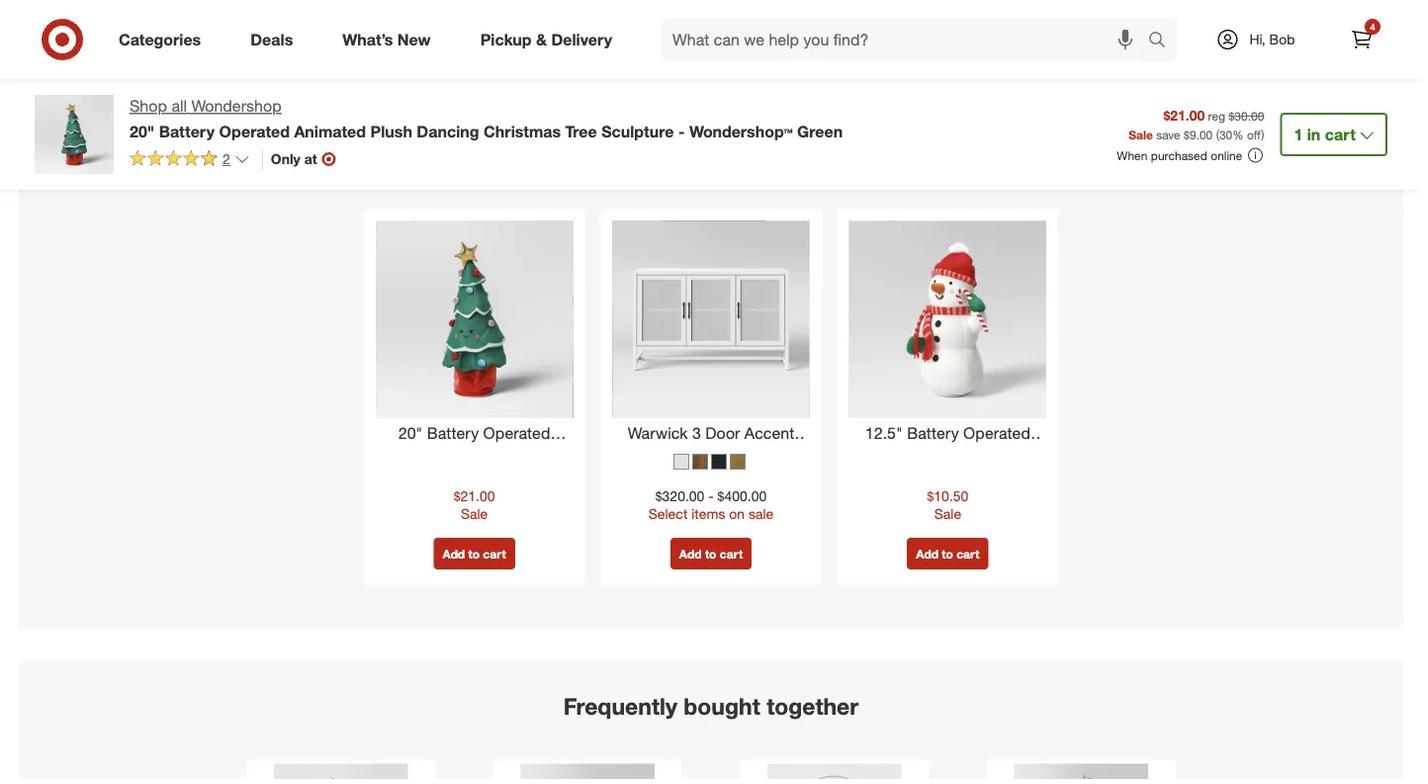 Task type: vqa. For each thing, say whether or not it's contained in the screenshot.
PRIVACY POLICY
no



Task type: locate. For each thing, give the bounding box(es) containing it.
$10.50 sale
[[927, 488, 968, 522]]

add to cart button for $10.50 sale
[[907, 538, 988, 570]]

sale inside $21.00 sale
[[461, 505, 488, 522]]

$21.00 reg $30.00 sale save $ 9.00 ( 30 % off )
[[1129, 106, 1264, 142]]

What can we help you find? suggestions appear below search field
[[661, 18, 1153, 61]]

frequently
[[563, 692, 677, 720]]

online
[[1211, 148, 1242, 163]]

1 horizontal spatial -
[[708, 488, 714, 505]]

$21.00 inside $21.00 reg $30.00 sale save $ 9.00 ( 30 % off )
[[1163, 106, 1205, 124]]

add to cart button for $21.00 sale
[[434, 538, 515, 570]]

sale inside $21.00 reg $30.00 sale save $ 9.00 ( 30 % off )
[[1129, 127, 1153, 142]]

to down 'items'
[[705, 547, 716, 561]]

add for $320.00 - $400.00 select items on sale
[[679, 547, 702, 561]]

1 add from the left
[[442, 547, 465, 561]]

what's new
[[342, 30, 431, 49]]

sculpture
[[601, 121, 674, 141]]

to down $10.50 sale
[[942, 547, 953, 561]]

1 add to cart from the left
[[442, 547, 506, 561]]

$21.00
[[1163, 106, 1205, 124], [454, 488, 495, 505]]

plush
[[370, 121, 412, 141]]

2 to from the left
[[705, 547, 716, 561]]

$400.00
[[718, 488, 767, 505]]

0 horizontal spatial sale
[[461, 505, 488, 522]]

%
[[1232, 127, 1244, 142]]

add to cart down $21.00 sale
[[442, 547, 506, 561]]

2 add from the left
[[679, 547, 702, 561]]

- right sculpture
[[678, 121, 685, 141]]

1 to from the left
[[468, 547, 480, 561]]

1 horizontal spatial add
[[679, 547, 702, 561]]

cart
[[1325, 125, 1356, 144], [483, 547, 506, 561], [720, 547, 743, 561], [956, 547, 980, 561]]

hi,
[[1249, 31, 1266, 48]]

to down $21.00 sale
[[468, 547, 480, 561]]

pickup
[[480, 30, 532, 49]]

1 vertical spatial $21.00
[[454, 488, 495, 505]]

to
[[468, 547, 480, 561], [705, 547, 716, 561], [942, 547, 953, 561]]

1 add to cart button from the left
[[434, 538, 515, 570]]

in
[[1307, 125, 1321, 144]]

2 horizontal spatial add to cart
[[916, 547, 980, 561]]

2 horizontal spatial add
[[916, 547, 938, 561]]

$21.00 sale
[[454, 488, 495, 522]]

1 horizontal spatial add to cart
[[679, 547, 743, 561]]

to for $10.50 sale
[[942, 547, 953, 561]]

2 horizontal spatial sale
[[1129, 127, 1153, 142]]

- right $320.00
[[708, 488, 714, 505]]

2 add to cart button from the left
[[670, 538, 752, 570]]

natural image
[[730, 454, 746, 470]]

add to cart
[[442, 547, 506, 561], [679, 547, 743, 561], [916, 547, 980, 561]]

what's new link
[[326, 18, 456, 61]]

add to cart button down $10.50 sale
[[907, 538, 988, 570]]

$320.00
[[655, 488, 704, 505]]

delivery
[[551, 30, 612, 49]]

operated
[[219, 121, 290, 141]]

2 link
[[130, 149, 250, 172]]

&
[[536, 30, 547, 49]]

shop
[[130, 96, 167, 116]]

search button
[[1139, 18, 1187, 65]]

0 vertical spatial -
[[678, 121, 685, 141]]

0 horizontal spatial to
[[468, 547, 480, 561]]

0 horizontal spatial -
[[678, 121, 685, 141]]

3 add from the left
[[916, 547, 938, 561]]

0 horizontal spatial add
[[442, 547, 465, 561]]

sale
[[1129, 127, 1153, 142], [461, 505, 488, 522], [934, 505, 961, 522]]

3 add to cart button from the left
[[907, 538, 988, 570]]

3 add to cart from the left
[[916, 547, 980, 561]]

1 horizontal spatial $21.00
[[1163, 106, 1205, 124]]

1 vertical spatial -
[[708, 488, 714, 505]]

0 horizontal spatial $21.00
[[454, 488, 495, 505]]

sale for $10.50 sale
[[934, 505, 961, 522]]

cart for $320.00 - $400.00 select items on sale
[[720, 547, 743, 561]]

14.5" pre-lit battery operated musical christmas novelty wreath green - wondershop™ image
[[1014, 764, 1148, 779]]

add down $21.00 sale
[[442, 547, 465, 561]]

wondershop
[[191, 96, 282, 116]]

cart for $21.00 sale
[[483, 547, 506, 561]]

12.5" battery operated animated plush snowman christmas figurine - wondershop™ white image
[[849, 222, 1046, 419], [849, 222, 1046, 419]]

cart down $21.00 sale
[[483, 547, 506, 561]]

add to cart button down 'items'
[[670, 538, 752, 570]]

1 horizontal spatial to
[[705, 547, 716, 561]]

to for $320.00 - $400.00 select items on sale
[[705, 547, 716, 561]]

2 add to cart from the left
[[679, 547, 743, 561]]

20" battery operated animated plush dancing christmas tree sculpture - wondershop™ green image
[[376, 222, 573, 419], [376, 222, 573, 419], [274, 764, 408, 779]]

new
[[397, 30, 431, 49]]

add to cart down $10.50 sale
[[916, 547, 980, 561]]

cart down $10.50 sale
[[956, 547, 980, 561]]

cart down on in the right of the page
[[720, 547, 743, 561]]

2 horizontal spatial add to cart button
[[907, 538, 988, 570]]

0 vertical spatial $21.00
[[1163, 106, 1205, 124]]

pickup & delivery link
[[463, 18, 637, 61]]

1 horizontal spatial sale
[[934, 505, 961, 522]]

warwick 3 door accent tv stand for tvs up to 59" - threshold™ image
[[612, 222, 810, 419], [612, 222, 810, 419]]

add to cart button
[[434, 538, 515, 570], [670, 538, 752, 570], [907, 538, 988, 570]]

add for $10.50 sale
[[916, 547, 938, 561]]

1 horizontal spatial add to cart button
[[670, 538, 752, 570]]

2 horizontal spatial to
[[942, 547, 953, 561]]

add to cart button down $21.00 sale
[[434, 538, 515, 570]]

add down $10.50 sale
[[916, 547, 938, 561]]

3 to from the left
[[942, 547, 953, 561]]

battery
[[159, 121, 215, 141]]

add to cart down 'items'
[[679, 547, 743, 561]]

bob
[[1269, 31, 1295, 48]]

save
[[1156, 127, 1180, 142]]

0 horizontal spatial add to cart
[[442, 547, 506, 561]]

-
[[678, 121, 685, 141], [708, 488, 714, 505]]

add
[[442, 547, 465, 561], [679, 547, 702, 561], [916, 547, 938, 561]]

add down 'items'
[[679, 547, 702, 561]]

1 in cart
[[1294, 125, 1356, 144]]

- inside 'shop all wondershop 20" battery operated animated plush dancing christmas tree sculpture - wondershop™ green'
[[678, 121, 685, 141]]

animated
[[294, 121, 366, 141]]

on
[[729, 505, 745, 522]]

add to cart for $10.50 sale
[[916, 547, 980, 561]]

add to cart for $320.00 - $400.00 select items on sale
[[679, 547, 743, 561]]

0 horizontal spatial add to cart button
[[434, 538, 515, 570]]

wondershop™
[[689, 121, 793, 141]]

sale inside $10.50 sale
[[934, 505, 961, 522]]



Task type: describe. For each thing, give the bounding box(es) containing it.
tree
[[565, 121, 597, 141]]

2
[[223, 150, 230, 167]]

deals
[[250, 30, 293, 49]]

all
[[171, 96, 187, 116]]

30
[[1219, 127, 1232, 142]]

add to cart for $21.00 sale
[[442, 547, 506, 561]]

white image
[[673, 454, 689, 470]]

)
[[1261, 127, 1264, 142]]

sale
[[749, 505, 774, 522]]

to for $21.00 sale
[[468, 547, 480, 561]]

dancing
[[417, 121, 479, 141]]

9.8" animated gingerbread house snow globe christmas decorative prop - wondershop™ image
[[767, 764, 901, 779]]

$10.50
[[927, 488, 968, 505]]

purchased
[[1151, 148, 1207, 163]]

sale for $21.00 sale
[[461, 505, 488, 522]]

cart right in
[[1325, 125, 1356, 144]]

4 link
[[1340, 18, 1383, 61]]

16"x4.75" battery operated lit wood 'noel' christmas tabletop sign - wondershop™ black image
[[521, 764, 655, 779]]

brown image
[[692, 454, 708, 470]]

only at
[[271, 150, 317, 167]]

search
[[1139, 32, 1187, 51]]

off
[[1247, 127, 1261, 142]]

$320.00 - $400.00 select items on sale
[[648, 488, 774, 522]]

$30.00
[[1229, 108, 1264, 123]]

deals link
[[234, 18, 318, 61]]

$21.00 for sale
[[454, 488, 495, 505]]

$21.00 for reg
[[1163, 106, 1205, 124]]

select
[[648, 505, 688, 522]]

black image
[[711, 454, 727, 470]]

categories
[[119, 30, 201, 49]]

(
[[1216, 127, 1219, 142]]

image of 20" battery operated animated plush dancing christmas tree sculpture - wondershop™ green image
[[35, 95, 114, 174]]

reg
[[1208, 108, 1225, 123]]

1
[[1294, 125, 1303, 144]]

20"
[[130, 121, 154, 141]]

frequently bought together
[[563, 692, 859, 720]]

bought
[[684, 692, 760, 720]]

shop all wondershop 20" battery operated animated plush dancing christmas tree sculpture - wondershop™ green
[[130, 96, 843, 141]]

cart for $10.50 sale
[[956, 547, 980, 561]]

add to cart button for $320.00 - $400.00 select items on sale
[[670, 538, 752, 570]]

- inside '$320.00 - $400.00 select items on sale'
[[708, 488, 714, 505]]

green
[[797, 121, 843, 141]]

add for $21.00 sale
[[442, 547, 465, 561]]

$
[[1184, 127, 1190, 142]]

4
[[1370, 20, 1375, 33]]

1 in cart for 20" battery operated animated plush dancing christmas tree sculpture - wondershop™ green element
[[1294, 125, 1356, 144]]

what's
[[342, 30, 393, 49]]

together
[[767, 692, 859, 720]]

9.00
[[1190, 127, 1213, 142]]

pickup & delivery
[[480, 30, 612, 49]]

only
[[271, 150, 300, 167]]

when purchased online
[[1117, 148, 1242, 163]]

when
[[1117, 148, 1148, 163]]

christmas
[[484, 121, 561, 141]]

items
[[691, 505, 725, 522]]

at
[[304, 150, 317, 167]]

categories link
[[102, 18, 226, 61]]

hi, bob
[[1249, 31, 1295, 48]]



